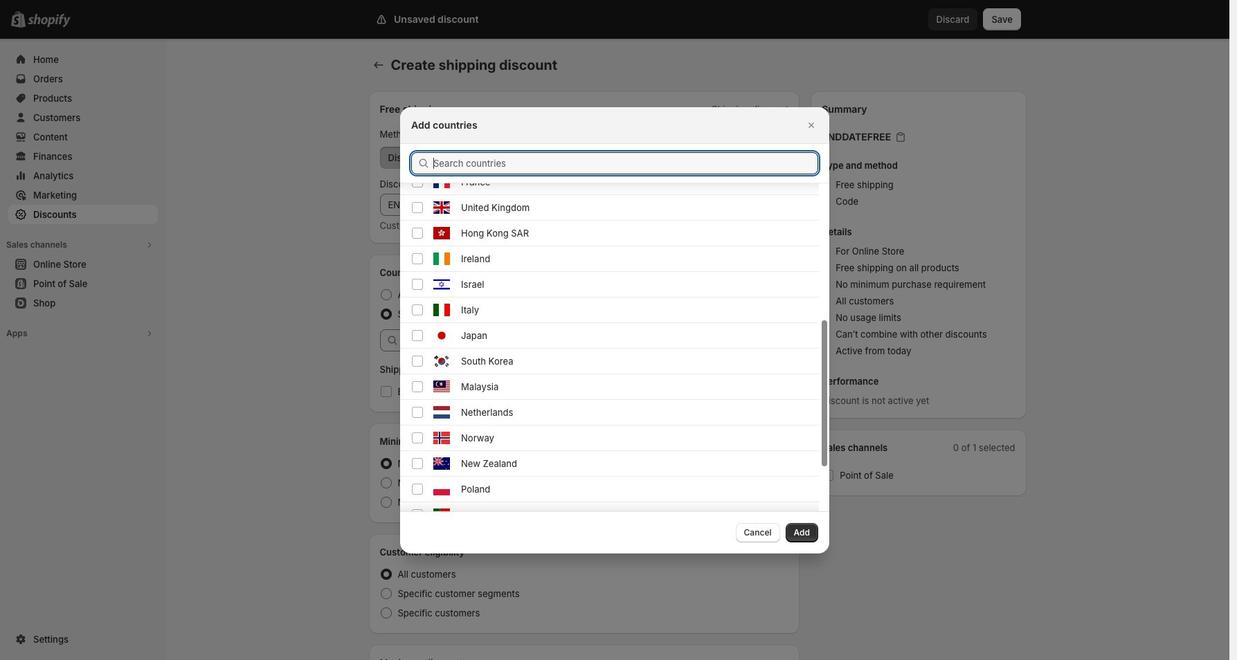 Task type: describe. For each thing, give the bounding box(es) containing it.
Search countries text field
[[433, 152, 818, 174]]



Task type: locate. For each thing, give the bounding box(es) containing it.
dialog
[[0, 0, 1230, 605]]

shopify image
[[28, 14, 71, 28]]



Task type: vqa. For each thing, say whether or not it's contained in the screenshot.
100% within the Last click 100% credit given to the last channel clicked
no



